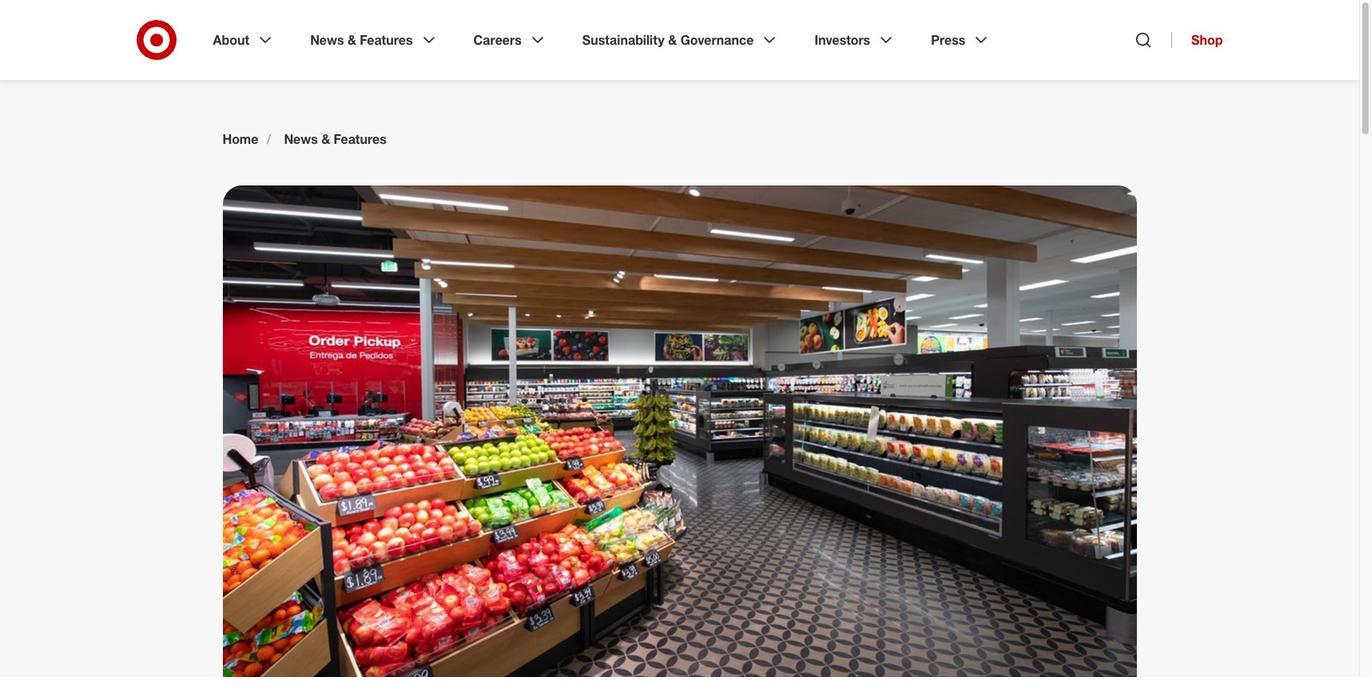 Task type: describe. For each thing, give the bounding box(es) containing it.
& for about
[[348, 32, 356, 48]]

press link
[[920, 19, 1003, 61]]

news & features for about
[[310, 32, 413, 48]]

news for home
[[284, 131, 318, 147]]

investors
[[815, 32, 871, 48]]

shop link
[[1172, 32, 1223, 48]]

news for about
[[310, 32, 344, 48]]

home
[[223, 131, 259, 147]]

careers
[[474, 32, 522, 48]]

& for home
[[322, 131, 330, 147]]

features for about
[[360, 32, 413, 48]]

news & features for home
[[284, 131, 387, 147]]

shop
[[1192, 32, 1223, 48]]

about link
[[202, 19, 286, 61]]

investors link
[[804, 19, 908, 61]]

governance
[[681, 32, 754, 48]]



Task type: locate. For each thing, give the bounding box(es) containing it.
news & features link
[[299, 19, 450, 61], [284, 131, 387, 147]]

home link
[[223, 131, 259, 147]]

1 vertical spatial news & features link
[[284, 131, 387, 147]]

1 vertical spatial features
[[334, 131, 387, 147]]

about
[[213, 32, 250, 48]]

0 vertical spatial features
[[360, 32, 413, 48]]

0 horizontal spatial &
[[322, 131, 330, 147]]

sustainability
[[583, 32, 665, 48]]

news & features link for home
[[284, 131, 387, 147]]

1 horizontal spatial &
[[348, 32, 356, 48]]

news & features link for about
[[299, 19, 450, 61]]

0 vertical spatial news & features
[[310, 32, 413, 48]]

1 vertical spatial news
[[284, 131, 318, 147]]

a grocery store with shelves of produce image
[[223, 185, 1137, 677]]

0 vertical spatial news
[[310, 32, 344, 48]]

&
[[348, 32, 356, 48], [668, 32, 677, 48], [322, 131, 330, 147]]

1 vertical spatial news & features
[[284, 131, 387, 147]]

0 vertical spatial news & features link
[[299, 19, 450, 61]]

2 horizontal spatial &
[[668, 32, 677, 48]]

press
[[931, 32, 966, 48]]

news & features
[[310, 32, 413, 48], [284, 131, 387, 147]]

features
[[360, 32, 413, 48], [334, 131, 387, 147]]

sustainability & governance link
[[571, 19, 791, 61]]

careers link
[[463, 19, 559, 61]]

sustainability & governance
[[583, 32, 754, 48]]

features for home
[[334, 131, 387, 147]]

news
[[310, 32, 344, 48], [284, 131, 318, 147]]



Task type: vqa. For each thing, say whether or not it's contained in the screenshot.
topmost "Learn"
no



